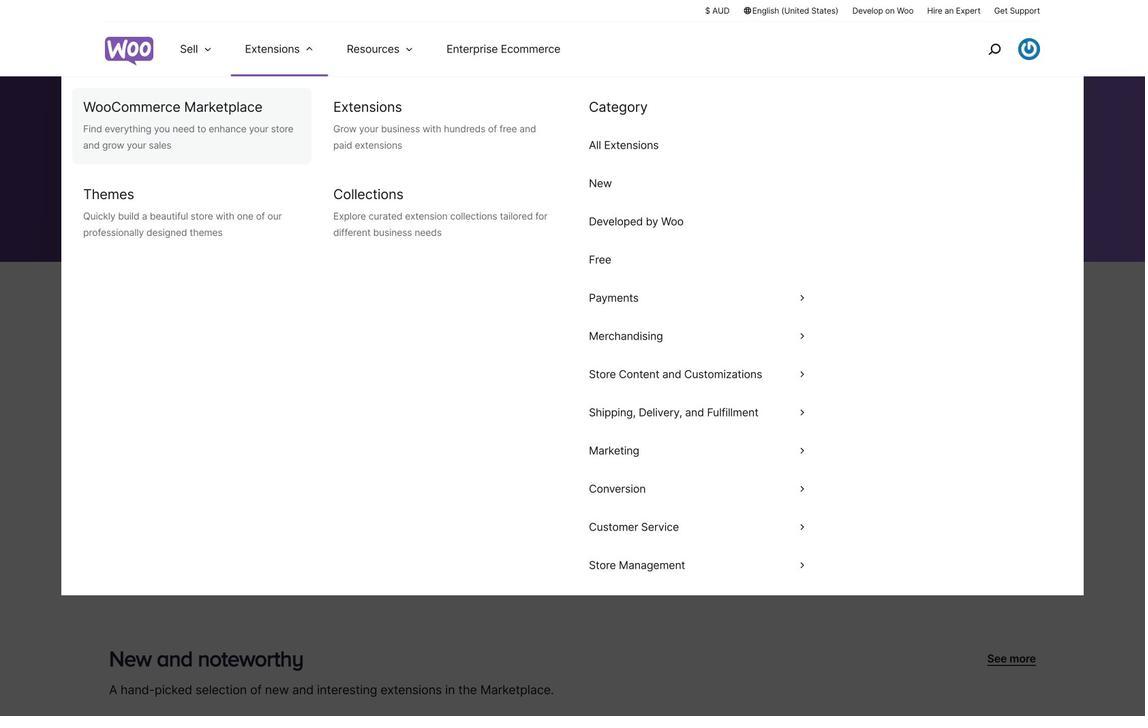 Task type: vqa. For each thing, say whether or not it's contained in the screenshot.
Open account menu ICON
yes



Task type: describe. For each thing, give the bounding box(es) containing it.
open account menu image
[[1019, 38, 1041, 60]]

service navigation menu element
[[960, 27, 1041, 71]]

search image
[[984, 38, 1006, 60]]



Task type: locate. For each thing, give the bounding box(es) containing it.
None search field
[[105, 188, 446, 240]]



